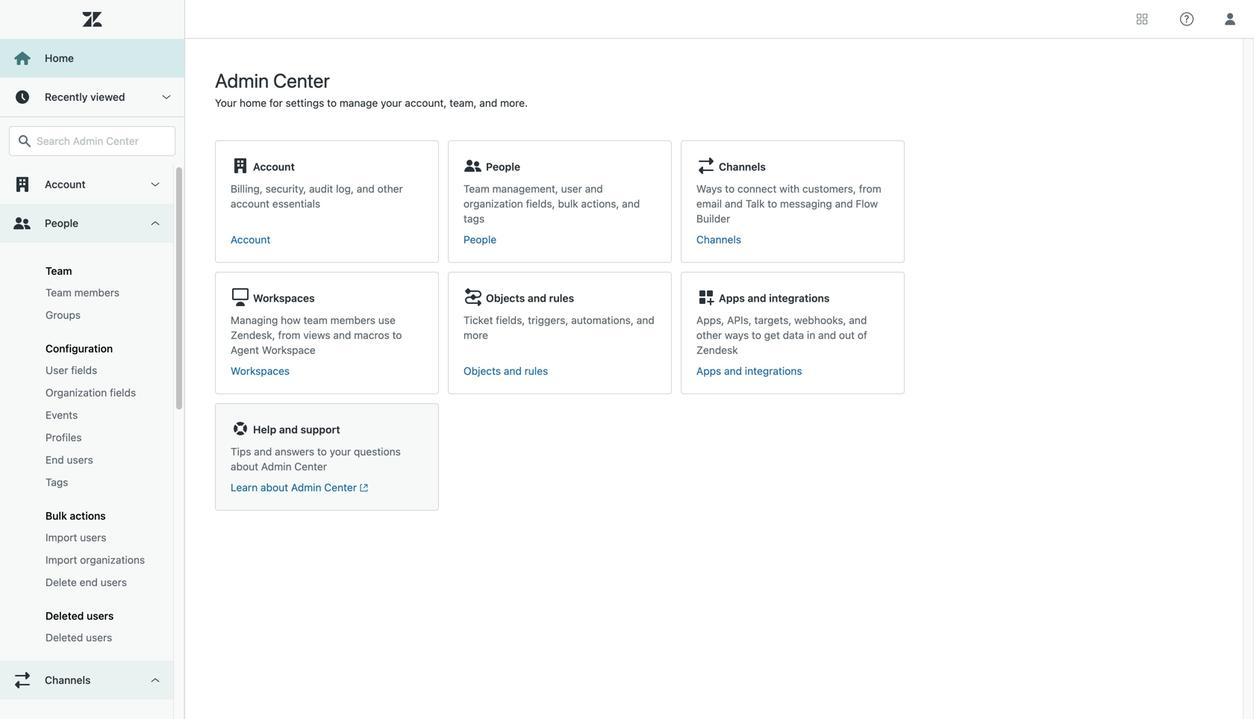 Task type: describe. For each thing, give the bounding box(es) containing it.
team for team members
[[46, 286, 72, 299]]

groups element
[[46, 308, 81, 323]]

user menu image
[[1221, 9, 1240, 29]]

2 deleted from the top
[[46, 631, 83, 644]]

2 deleted users from the top
[[46, 631, 112, 644]]

team element
[[46, 265, 72, 277]]

delete end users element
[[46, 575, 127, 590]]

users for import users link
[[80, 531, 106, 544]]

users for deleted users link
[[86, 631, 112, 644]]

user fields link
[[40, 359, 158, 382]]

channels group
[[0, 700, 173, 719]]

users for end users link
[[67, 454, 93, 466]]

organization fields element
[[46, 385, 136, 400]]

people group
[[0, 243, 173, 661]]

account button
[[0, 165, 173, 204]]

end
[[80, 576, 98, 588]]

end users
[[46, 454, 93, 466]]

organization fields link
[[40, 382, 158, 404]]

people button
[[0, 204, 173, 243]]

organizations
[[80, 554, 145, 566]]

organization fields
[[46, 386, 136, 399]]

user fields element
[[46, 363, 97, 378]]

import for import users
[[46, 531, 77, 544]]

groups link
[[40, 304, 158, 326]]

events element
[[46, 408, 78, 423]]

team for team element
[[46, 265, 72, 277]]

import organizations element
[[46, 553, 145, 567]]

bulk actions element
[[46, 510, 106, 522]]

users down organizations
[[101, 576, 127, 588]]

profiles link
[[40, 426, 158, 449]]

delete
[[46, 576, 77, 588]]

team members
[[46, 286, 119, 299]]

primary element
[[0, 0, 185, 719]]

events link
[[40, 404, 158, 426]]

team members link
[[40, 281, 158, 304]]

bulk
[[46, 510, 67, 522]]

organization
[[46, 386, 107, 399]]

viewed
[[90, 91, 125, 103]]

tags
[[46, 476, 68, 488]]

import users
[[46, 531, 106, 544]]

members
[[74, 286, 119, 299]]

1 deleted from the top
[[46, 610, 84, 622]]

groups
[[46, 309, 81, 321]]

Search Admin Center field
[[37, 134, 166, 148]]

configuration element
[[46, 342, 113, 355]]



Task type: vqa. For each thing, say whether or not it's contained in the screenshot.
User fields fields
yes



Task type: locate. For each thing, give the bounding box(es) containing it.
zendesk products image
[[1137, 14, 1148, 24]]

fields for user fields
[[71, 364, 97, 376]]

import for import organizations
[[46, 554, 77, 566]]

tree containing account
[[0, 165, 184, 719]]

configuration
[[46, 342, 113, 355]]

import down bulk
[[46, 531, 77, 544]]

1 vertical spatial deleted users
[[46, 631, 112, 644]]

team
[[46, 265, 72, 277], [46, 286, 72, 299]]

team inside team members element
[[46, 286, 72, 299]]

end users link
[[40, 449, 158, 471]]

users up deleted users link
[[87, 610, 114, 622]]

import
[[46, 531, 77, 544], [46, 554, 77, 566]]

fields down user fields link
[[110, 386, 136, 399]]

import users element
[[46, 530, 106, 545]]

end users element
[[46, 452, 93, 467]]

fields for organization fields
[[110, 386, 136, 399]]

deleted users
[[46, 610, 114, 622], [46, 631, 112, 644]]

recently viewed
[[45, 91, 125, 103]]

0 vertical spatial team
[[46, 265, 72, 277]]

0 vertical spatial deleted
[[46, 610, 84, 622]]

1 vertical spatial fields
[[110, 386, 136, 399]]

None search field
[[1, 126, 183, 156]]

deleted down the delete
[[46, 610, 84, 622]]

import inside "element"
[[46, 531, 77, 544]]

profiles element
[[46, 430, 82, 445]]

0 vertical spatial fields
[[71, 364, 97, 376]]

team down team element
[[46, 286, 72, 299]]

end
[[46, 454, 64, 466]]

deleted users element
[[46, 610, 114, 622], [46, 630, 112, 645]]

fields down configuration
[[71, 364, 97, 376]]

delete end users link
[[40, 571, 158, 594]]

1 vertical spatial team
[[46, 286, 72, 299]]

user
[[46, 364, 68, 376]]

2 team from the top
[[46, 286, 72, 299]]

channels
[[45, 674, 91, 686]]

1 team from the top
[[46, 265, 72, 277]]

channels button
[[0, 661, 173, 700]]

1 horizontal spatial fields
[[110, 386, 136, 399]]

users inside "element"
[[80, 531, 106, 544]]

team up team members
[[46, 265, 72, 277]]

deleted users up channels dropdown button
[[46, 631, 112, 644]]

1 deleted users element from the top
[[46, 610, 114, 622]]

0 vertical spatial deleted users
[[46, 610, 114, 622]]

recently viewed button
[[0, 78, 184, 116]]

actions
[[70, 510, 106, 522]]

people
[[45, 217, 78, 229]]

tree
[[0, 165, 184, 719]]

deleted users link
[[40, 626, 158, 649]]

1 vertical spatial deleted
[[46, 631, 83, 644]]

deleted users element up channels dropdown button
[[46, 630, 112, 645]]

tree item
[[0, 204, 173, 661]]

home
[[45, 52, 74, 64]]

users right end
[[67, 454, 93, 466]]

0 vertical spatial import
[[46, 531, 77, 544]]

home button
[[0, 39, 184, 78]]

users up channels dropdown button
[[86, 631, 112, 644]]

profiles
[[46, 431, 82, 444]]

team members element
[[46, 285, 119, 300]]

deleted users element up deleted users link
[[46, 610, 114, 622]]

1 vertical spatial import
[[46, 554, 77, 566]]

2 import from the top
[[46, 554, 77, 566]]

deleted up channels
[[46, 631, 83, 644]]

tags link
[[40, 471, 158, 494]]

tree item containing people
[[0, 204, 173, 661]]

deleted
[[46, 610, 84, 622], [46, 631, 83, 644]]

deleted users up deleted users link
[[46, 610, 114, 622]]

bulk actions
[[46, 510, 106, 522]]

import up the delete
[[46, 554, 77, 566]]

import users link
[[40, 526, 158, 549]]

recently
[[45, 91, 88, 103]]

tags element
[[46, 475, 68, 490]]

0 horizontal spatial fields
[[71, 364, 97, 376]]

user fields
[[46, 364, 97, 376]]

2 deleted users element from the top
[[46, 630, 112, 645]]

channels tree item
[[0, 661, 173, 719]]

none search field inside primary element
[[1, 126, 183, 156]]

account
[[45, 178, 86, 190]]

help image
[[1180, 12, 1194, 26]]

fields
[[71, 364, 97, 376], [110, 386, 136, 399]]

1 vertical spatial deleted users element
[[46, 630, 112, 645]]

tree inside primary element
[[0, 165, 184, 719]]

events
[[46, 409, 78, 421]]

users
[[67, 454, 93, 466], [80, 531, 106, 544], [101, 576, 127, 588], [87, 610, 114, 622], [86, 631, 112, 644]]

1 import from the top
[[46, 531, 77, 544]]

delete end users
[[46, 576, 127, 588]]

import organizations
[[46, 554, 145, 566]]

import organizations link
[[40, 549, 158, 571]]

1 deleted users from the top
[[46, 610, 114, 622]]

users down actions
[[80, 531, 106, 544]]

0 vertical spatial deleted users element
[[46, 610, 114, 622]]



